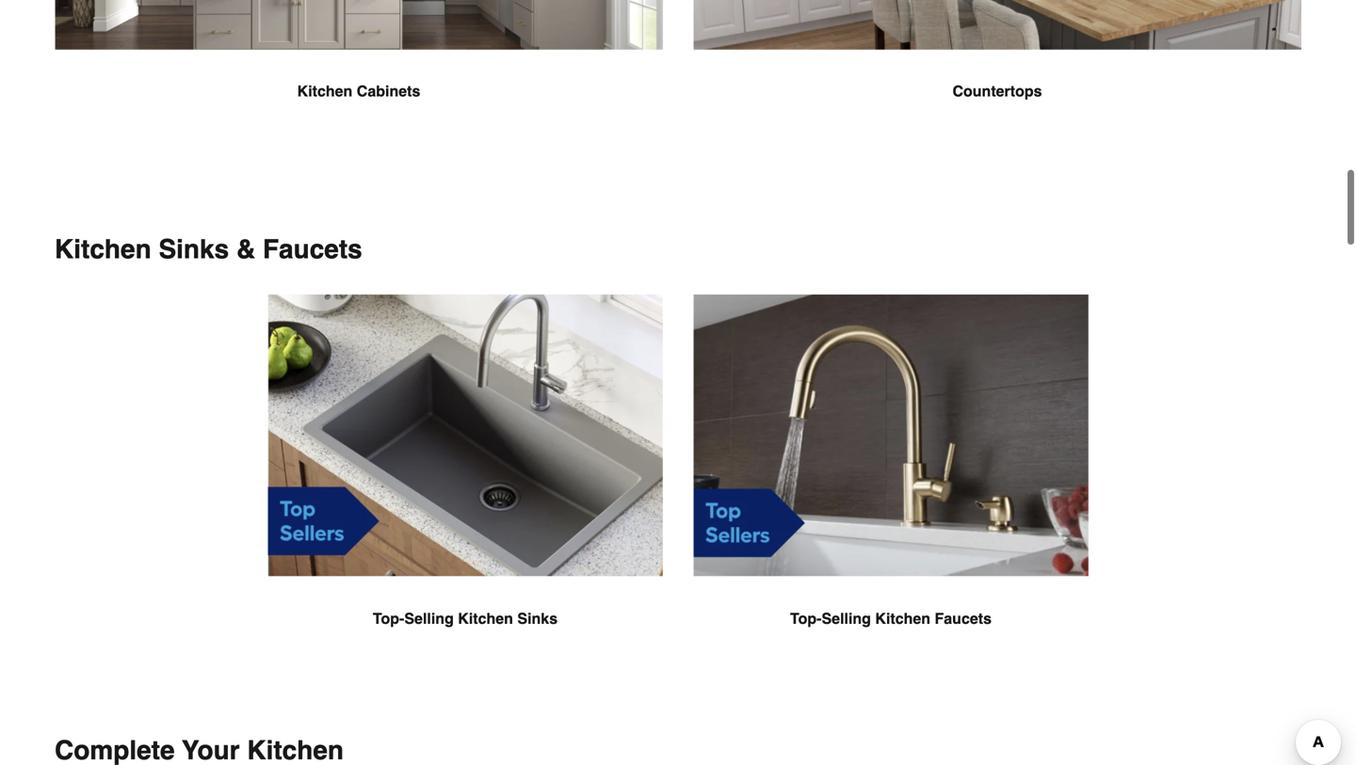 Task type: locate. For each thing, give the bounding box(es) containing it.
2 top- from the left
[[790, 610, 822, 628]]

0 horizontal spatial selling
[[404, 610, 454, 628]]

selling inside "link"
[[822, 610, 871, 628]]

1 horizontal spatial sinks
[[518, 610, 558, 628]]

0 vertical spatial sinks
[[159, 235, 229, 265]]

1 vertical spatial sinks
[[518, 610, 558, 628]]

top-
[[373, 610, 404, 628], [790, 610, 822, 628]]

a stainless steel kitchen sink in a white countertop with black specks. image
[[268, 295, 663, 578]]

faucets inside the top-selling kitchen faucets "link"
[[935, 610, 992, 628]]

0 horizontal spatial top-
[[373, 610, 404, 628]]

0 horizontal spatial faucets
[[263, 235, 362, 265]]

selling for top-selling kitchen sinks
[[404, 610, 454, 628]]

butcher block countertops in a kitchen with white cabinets and a gray island. image
[[693, 0, 1302, 50]]

0 horizontal spatial sinks
[[159, 235, 229, 265]]

1 horizontal spatial faucets
[[935, 610, 992, 628]]

top- inside the top-selling kitchen faucets "link"
[[790, 610, 822, 628]]

faucets
[[263, 235, 362, 265], [935, 610, 992, 628]]

1 selling from the left
[[404, 610, 454, 628]]

kitchen cabinets
[[297, 83, 420, 100]]

1 vertical spatial faucets
[[935, 610, 992, 628]]

1 top- from the left
[[373, 610, 404, 628]]

&
[[236, 235, 255, 265]]

2 selling from the left
[[822, 610, 871, 628]]

sinks
[[159, 235, 229, 265], [518, 610, 558, 628]]

1 horizontal spatial top-
[[790, 610, 822, 628]]

1 horizontal spatial selling
[[822, 610, 871, 628]]

top- inside the top-selling kitchen sinks link
[[373, 610, 404, 628]]

beige cabinets with gold hardware in a kitchen with stainless appliances and dark hardwood floors. image
[[55, 0, 663, 50]]

countertops
[[953, 83, 1042, 100]]

top- for top-selling kitchen sinks
[[373, 610, 404, 628]]

selling
[[404, 610, 454, 628], [822, 610, 871, 628]]

kitchen
[[297, 83, 353, 100], [55, 235, 151, 265], [458, 610, 513, 628], [875, 610, 931, 628]]

0 vertical spatial faucets
[[263, 235, 362, 265]]

selling for top-selling kitchen faucets
[[822, 610, 871, 628]]



Task type: vqa. For each thing, say whether or not it's contained in the screenshot.
second 6- from right
no



Task type: describe. For each thing, give the bounding box(es) containing it.
top- for top-selling kitchen faucets
[[790, 610, 822, 628]]

countertops link
[[693, 0, 1302, 148]]

sinks inside the top-selling kitchen sinks link
[[518, 610, 558, 628]]

top-selling kitchen faucets
[[790, 610, 992, 628]]

a gold one-handle, pull-down kitchen faucet and matching soap dispenser on a white sink. image
[[693, 295, 1089, 578]]

faucets for kitchen sinks & faucets
[[263, 235, 362, 265]]

faucets for top-selling kitchen faucets
[[935, 610, 992, 628]]

kitchen sinks & faucets
[[55, 235, 362, 265]]

top-selling kitchen faucets link
[[693, 295, 1089, 676]]

kitchen cabinets link
[[55, 0, 663, 148]]

cabinets
[[357, 83, 420, 100]]

top-selling kitchen sinks
[[373, 610, 558, 628]]

kitchen inside "link"
[[875, 610, 931, 628]]

top-selling kitchen sinks link
[[268, 295, 663, 676]]



